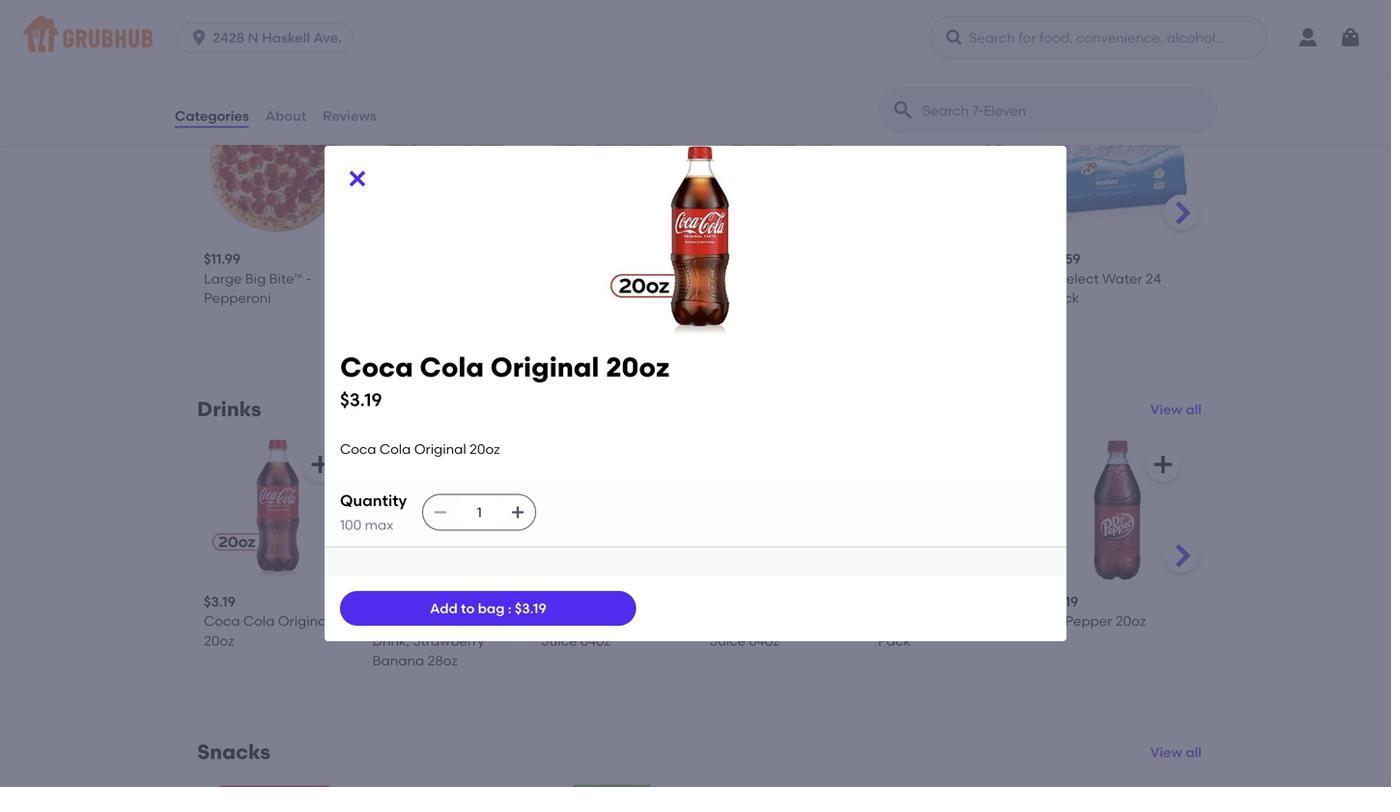 Task type: vqa. For each thing, say whether or not it's contained in the screenshot.
all corresponding to Drinks
yes



Task type: locate. For each thing, give the bounding box(es) containing it.
0 vertical spatial view all
[[1151, 58, 1202, 75]]

view all
[[1151, 58, 1202, 75], [1151, 401, 1202, 418], [1151, 744, 1202, 761]]

0 vertical spatial pack
[[1047, 290, 1080, 306]]

tacos
[[772, 270, 811, 287]]

1 big from the left
[[245, 270, 266, 287]]

pepperoni
[[204, 290, 271, 306]]

0 horizontal spatial cola
[[243, 613, 275, 630]]

cola inside coca cola original 20oz $3.19
[[420, 351, 484, 384]]

2 all from the top
[[1186, 401, 1202, 418]]

2 - from the left
[[643, 270, 649, 287]]

64oz down 100%
[[580, 633, 611, 649]]

1 horizontal spatial original
[[414, 441, 466, 457]]

3 view all button from the top
[[1151, 743, 1202, 763]]

2 bite™ from the left
[[606, 270, 640, 287]]

water
[[1103, 270, 1143, 287], [934, 613, 974, 630]]

1 horizontal spatial juice
[[710, 633, 746, 649]]

0 horizontal spatial large
[[204, 270, 242, 287]]

cola
[[420, 351, 484, 384], [380, 441, 411, 457], [243, 613, 275, 630]]

big up pepperoni
[[245, 270, 266, 287]]

2 juice from the left
[[710, 633, 746, 649]]

3 view all from the top
[[1151, 744, 1202, 761]]

large down $11.99
[[204, 270, 242, 287]]

$11.99 large big bite™  - pepperoni
[[204, 251, 312, 306]]

n
[[248, 29, 259, 46]]

coca inside $3.19 coca cola original 20oz
[[204, 613, 240, 630]]

0 vertical spatial cola
[[420, 351, 484, 384]]

24 inside the $9.59 7-select water 24 pack
[[1146, 270, 1161, 287]]

big up fire
[[582, 270, 603, 287]]

pack
[[1047, 290, 1080, 306], [878, 633, 911, 649]]

bite™ inside large big bite™ - meat + fire roasted veggies
[[606, 270, 640, 287]]

2 64oz from the left
[[749, 633, 779, 649]]

0 vertical spatial all
[[1186, 58, 1202, 75]]

1 bite™ from the left
[[269, 270, 302, 287]]

select inside the $9.59 7-select water 24 pack
[[1059, 270, 1099, 287]]

64oz inside 7-select cranberry juice 64oz
[[749, 633, 779, 649]]

coca
[[340, 351, 413, 384], [340, 441, 376, 457], [204, 613, 240, 630]]

deals & top sellers
[[197, 54, 390, 79]]

large big bite™  - pepperoni image
[[204, 97, 345, 238]]

1 horizontal spatial 24
[[1146, 270, 1161, 287]]

original
[[491, 351, 599, 384], [414, 441, 466, 457], [278, 613, 330, 630]]

0 vertical spatial view
[[1151, 58, 1183, 75]]

large big bite™ - pepperoni + fire roasted veggies image
[[373, 97, 514, 238]]

1 horizontal spatial -
[[643, 270, 649, 287]]

top
[[280, 54, 317, 79]]

$3.19 inside $3.19 coca cola original 20oz
[[204, 594, 236, 610]]

2428 n haskell ave. button
[[177, 22, 362, 53]]

2 horizontal spatial cola
[[420, 351, 484, 384]]

0 vertical spatial view all button
[[1151, 57, 1202, 77]]

0 horizontal spatial water
[[934, 613, 974, 630]]

1 all from the top
[[1186, 58, 1202, 75]]

svg image
[[945, 28, 964, 47], [1152, 110, 1175, 134], [346, 167, 369, 190], [477, 453, 501, 477], [433, 505, 449, 520], [510, 505, 526, 520]]

1 vertical spatial 7-select water 24 pack image
[[878, 440, 1020, 581]]

bodyarmor
[[373, 613, 460, 630]]

select inside $4.09 7-select 100% apple juice 64oz
[[553, 613, 594, 630]]

1 horizontal spatial 64oz
[[749, 633, 779, 649]]

2 vertical spatial cola
[[243, 613, 275, 630]]

view all button for deals & top sellers
[[1151, 57, 1202, 77]]

0 horizontal spatial juice
[[541, 633, 577, 649]]

1 vertical spatial original
[[414, 441, 466, 457]]

1 horizontal spatial bite™
[[606, 270, 640, 287]]

7-select water 24 pack image
[[1047, 97, 1189, 238], [878, 440, 1020, 581]]

Input item quantity number field
[[458, 495, 501, 530]]

cheez-it white cheddar 7oz image
[[1047, 783, 1189, 788]]

1 vertical spatial cola
[[380, 441, 411, 457]]

0 horizontal spatial -
[[306, 270, 312, 287]]

svg image
[[1339, 26, 1362, 49], [189, 28, 209, 47], [309, 110, 332, 134], [983, 110, 1006, 134], [309, 453, 332, 477], [1152, 453, 1175, 477]]

1 horizontal spatial big
[[582, 270, 603, 287]]

$3.19
[[340, 390, 382, 411], [204, 594, 236, 610], [1047, 594, 1079, 610], [515, 600, 547, 617]]

0 horizontal spatial bite™
[[269, 270, 302, 287]]

1 horizontal spatial 7-select water 24 pack image
[[1047, 97, 1189, 238]]

0 horizontal spatial 64oz
[[580, 633, 611, 649]]

0 horizontal spatial original
[[278, 613, 330, 630]]

magnifying glass icon image
[[892, 99, 915, 122]]

large
[[204, 270, 242, 287], [541, 270, 579, 287]]

1 juice from the left
[[541, 633, 577, 649]]

large up meat
[[541, 270, 579, 287]]

strawberry
[[413, 633, 485, 649]]

select
[[1059, 270, 1099, 287], [553, 613, 594, 630], [721, 613, 762, 630], [890, 613, 931, 630]]

view
[[1151, 58, 1183, 75], [1151, 401, 1183, 418], [1151, 744, 1183, 761]]

2 big from the left
[[582, 270, 603, 287]]

pepper
[[1065, 613, 1113, 630]]

2 view from the top
[[1151, 401, 1183, 418]]

1 large from the left
[[204, 270, 242, 287]]

7- right apple
[[710, 613, 721, 630]]

7-select cranberry juice 64oz image
[[710, 440, 851, 581]]

1 view all from the top
[[1151, 58, 1202, 75]]

beef mini tacos 10pc image
[[710, 97, 851, 238]]

2 horizontal spatial original
[[491, 351, 599, 384]]

0 vertical spatial coca
[[340, 351, 413, 384]]

3 all from the top
[[1186, 744, 1202, 761]]

0 vertical spatial 24
[[1146, 270, 1161, 287]]

view all for deals & top sellers
[[1151, 58, 1202, 75]]

- inside large big bite™ - meat + fire roasted veggies
[[643, 270, 649, 287]]

20oz
[[606, 351, 670, 384], [470, 441, 500, 457], [1116, 613, 1146, 630], [204, 633, 234, 649]]

1 - from the left
[[306, 270, 312, 287]]

64oz inside $4.09 7-select 100% apple juice 64oz
[[580, 633, 611, 649]]

-
[[306, 270, 312, 287], [643, 270, 649, 287]]

main navigation navigation
[[0, 0, 1391, 75]]

1 vertical spatial view all button
[[1151, 400, 1202, 420]]

7- down $4.09
[[541, 613, 553, 630]]

$3.19 dr pepper 20oz
[[1047, 594, 1146, 630]]

original inside coca cola original 20oz $3.19
[[491, 351, 599, 384]]

2 vertical spatial all
[[1186, 744, 1202, 761]]

7- inside the $9.59 7-select water 24 pack
[[1047, 270, 1059, 287]]

7-select cranberry juice 64oz button
[[702, 432, 859, 678]]

2 view all from the top
[[1151, 401, 1202, 418]]

1 vertical spatial view all
[[1151, 401, 1202, 418]]

64oz
[[580, 633, 611, 649], [749, 633, 779, 649]]

20oz inside $3.19 dr pepper 20oz
[[1116, 613, 1146, 630]]

$4.09
[[541, 594, 577, 610]]

0 vertical spatial 7-select water 24 pack image
[[1047, 97, 1189, 238]]

7-select water 24 pack
[[878, 613, 993, 649]]

2 large from the left
[[541, 270, 579, 287]]

svg image inside main navigation navigation
[[945, 28, 964, 47]]

all
[[1186, 58, 1202, 75], [1186, 401, 1202, 418], [1186, 744, 1202, 761]]

0 vertical spatial original
[[491, 351, 599, 384]]

20oz inside $3.19 coca cola original 20oz
[[204, 633, 234, 649]]

20oz inside coca cola original 20oz $3.19
[[606, 351, 670, 384]]

sellers
[[322, 54, 390, 79]]

7-select water 24 pack image inside button
[[878, 440, 1020, 581]]

drink,
[[373, 633, 410, 649]]

quantity
[[340, 492, 407, 510]]

0 vertical spatial water
[[1103, 270, 1143, 287]]

coca inside coca cola original 20oz $3.19
[[340, 351, 413, 384]]

&
[[260, 54, 276, 79]]

1 vertical spatial coca
[[340, 441, 376, 457]]

about button
[[264, 75, 307, 145]]

$4.09 7-select 100% apple juice 64oz
[[541, 594, 673, 649]]

24
[[1146, 270, 1161, 287], [977, 613, 993, 630]]

7-
[[1047, 270, 1059, 287], [541, 613, 553, 630], [710, 613, 721, 630], [878, 613, 890, 630]]

2 vertical spatial view all
[[1151, 744, 1202, 761]]

bite™ up roasted
[[606, 270, 640, 287]]

7- right cranberry at the bottom of page
[[878, 613, 890, 630]]

cranberry
[[765, 613, 833, 630]]

view all for drinks
[[1151, 401, 1202, 418]]

$4.29 bodyarmor sports drink, strawberry banana 28oz
[[373, 594, 505, 669]]

large big bite™ - meat + fire roasted veggies button
[[533, 89, 690, 335]]

coca cola original 20oz $3.19
[[340, 351, 670, 411]]

1 view all button from the top
[[1151, 57, 1202, 77]]

20oz for coca cola original 20oz $3.19
[[606, 351, 670, 384]]

bite™ up pepperoni
[[269, 270, 302, 287]]

1 horizontal spatial cola
[[380, 441, 411, 457]]

haskell
[[262, 29, 310, 46]]

mini
[[742, 270, 769, 287]]

view all button
[[1151, 57, 1202, 77], [1151, 400, 1202, 420], [1151, 743, 1202, 763]]

0 horizontal spatial 7-select water 24 pack image
[[878, 440, 1020, 581]]

view for deals & top sellers
[[1151, 58, 1183, 75]]

bodyarmor sports drink, strawberry banana 28oz image
[[373, 440, 514, 581]]

reviews button
[[322, 75, 378, 145]]

1 64oz from the left
[[580, 633, 611, 649]]

$11.99
[[204, 251, 241, 267]]

1 vertical spatial 24
[[977, 613, 993, 630]]

big
[[245, 270, 266, 287], [582, 270, 603, 287]]

juice inside 7-select cranberry juice 64oz
[[710, 633, 746, 649]]

svg image for the large big bite™  - pepperoni image
[[309, 110, 332, 134]]

juice inside $4.09 7-select 100% apple juice 64oz
[[541, 633, 577, 649]]

juice
[[541, 633, 577, 649], [710, 633, 746, 649]]

big inside $11.99 large big bite™  - pepperoni
[[245, 270, 266, 287]]

pack inside 7-select water 24 pack
[[878, 633, 911, 649]]

2 vertical spatial coca
[[204, 613, 240, 630]]

2 vertical spatial view all button
[[1151, 743, 1202, 763]]

cola for coca cola original 20oz
[[380, 441, 411, 457]]

1 view from the top
[[1151, 58, 1183, 75]]

meat
[[541, 290, 575, 306]]

2 view all button from the top
[[1151, 400, 1202, 420]]

drinks
[[197, 397, 261, 422]]

2 vertical spatial original
[[278, 613, 330, 630]]

all for drinks
[[1186, 401, 1202, 418]]

1 horizontal spatial large
[[541, 270, 579, 287]]

wonderful pistachios 5oz image
[[373, 783, 514, 788]]

water inside the $9.59 7-select water 24 pack
[[1103, 270, 1143, 287]]

7-select water 24 pack image for $9.59
[[1047, 97, 1189, 238]]

1 vertical spatial pack
[[878, 633, 911, 649]]

banana
[[373, 653, 424, 669]]

1 vertical spatial view
[[1151, 401, 1183, 418]]

64oz down cranberry at the bottom of page
[[749, 633, 779, 649]]

$9.59
[[1047, 251, 1081, 267]]

0 horizontal spatial big
[[245, 270, 266, 287]]

0 horizontal spatial pack
[[878, 633, 911, 649]]

0 horizontal spatial 24
[[977, 613, 993, 630]]

1 vertical spatial all
[[1186, 401, 1202, 418]]

1 vertical spatial water
[[934, 613, 974, 630]]

$3.19 inside $3.19 dr pepper 20oz
[[1047, 594, 1079, 610]]

roasted
[[617, 290, 671, 306]]

1 horizontal spatial water
[[1103, 270, 1143, 287]]

1 horizontal spatial pack
[[1047, 290, 1080, 306]]

7- down "$9.59"
[[1047, 270, 1059, 287]]

3 view from the top
[[1151, 744, 1183, 761]]

bite™
[[269, 270, 302, 287], [606, 270, 640, 287]]

2 vertical spatial view
[[1151, 744, 1183, 761]]



Task type: describe. For each thing, give the bounding box(es) containing it.
ave.
[[313, 29, 342, 46]]

add to bag : $3.19
[[430, 600, 547, 617]]

quantity 100 max
[[340, 492, 407, 534]]

2428 n haskell ave.
[[213, 29, 342, 46]]

- inside $11.99 large big bite™  - pepperoni
[[306, 270, 312, 287]]

deals
[[197, 54, 255, 79]]

snacks
[[197, 740, 271, 765]]

fire
[[590, 290, 613, 306]]

7- inside $4.09 7-select 100% apple juice 64oz
[[541, 613, 553, 630]]

hot honey boneless chicken wings image
[[878, 97, 1020, 238]]

view all button for drinks
[[1151, 400, 1202, 420]]

7-select water 24 pack image for 7-select water 24 pack
[[878, 440, 1020, 581]]

large big bite™ - meat + fire roasted veggies
[[541, 270, 671, 326]]

water inside 7-select water 24 pack
[[934, 613, 974, 630]]

dr pepper 20oz image
[[1047, 440, 1189, 581]]

categories button
[[174, 75, 250, 145]]

original for coca cola original 20oz $3.19
[[491, 351, 599, 384]]

svg image for dr pepper 20oz image
[[1152, 453, 1175, 477]]

cola inside $3.19 coca cola original 20oz
[[243, 613, 275, 630]]

7- inside 7-select water 24 pack
[[878, 613, 890, 630]]

svg image for hot honey boneless chicken wings image
[[983, 110, 1006, 134]]

$3.19 inside coca cola original 20oz $3.19
[[340, 390, 382, 411]]

:
[[508, 600, 512, 617]]

wonderful pistachio honey roasted 2.25oz image
[[878, 783, 1020, 788]]

20oz for coca cola original 20oz
[[470, 441, 500, 457]]

all for deals & top sellers
[[1186, 58, 1202, 75]]

bite™ inside $11.99 large big bite™  - pepperoni
[[269, 270, 302, 287]]

view for drinks
[[1151, 401, 1183, 418]]

7-select 100% apple juice 64oz image
[[541, 440, 683, 581]]

$3.59 beef mini tacos 10pc
[[710, 251, 844, 287]]

apple
[[634, 613, 673, 630]]

large big bite™ - meat + fire roasted veggies image
[[541, 97, 683, 238]]

max
[[365, 517, 394, 534]]

$3.19 coca cola original 20oz
[[204, 594, 330, 649]]

all for snacks
[[1186, 744, 1202, 761]]

coca cola original 20oz image
[[204, 440, 345, 581]]

100%
[[597, 613, 631, 630]]

$3.59
[[710, 251, 745, 267]]

pack inside the $9.59 7-select water 24 pack
[[1047, 290, 1080, 306]]

20oz for $3.19 dr pepper 20oz
[[1116, 613, 1146, 630]]

view for snacks
[[1151, 744, 1183, 761]]

2428
[[213, 29, 245, 46]]

coca for coca cola original 20oz $3.19
[[340, 351, 413, 384]]

large inside large big bite™ - meat + fire roasted veggies
[[541, 270, 579, 287]]

coca for coca cola original 20oz
[[340, 441, 376, 457]]

select inside 7-select water 24 pack
[[890, 613, 931, 630]]

7-select water 24 pack button
[[871, 432, 1028, 678]]

$9.59 7-select water 24 pack
[[1047, 251, 1161, 306]]

svg image for coca cola original 20oz image
[[309, 453, 332, 477]]

cheez-it original cheddar 7oz image
[[204, 783, 345, 788]]

cola for coca cola original 20oz $3.19
[[420, 351, 484, 384]]

7- inside 7-select cranberry juice 64oz
[[710, 613, 721, 630]]

original for coca cola original 20oz
[[414, 441, 466, 457]]

svg image inside 2428 n haskell ave. 'button'
[[189, 28, 209, 47]]

100
[[340, 517, 362, 534]]

$4.29
[[373, 594, 407, 610]]

beef
[[710, 270, 739, 287]]

coca cola original 20oz
[[340, 441, 500, 457]]

10pc
[[814, 270, 844, 287]]

view all button for snacks
[[1151, 743, 1202, 763]]

bag
[[478, 600, 505, 617]]

view all for snacks
[[1151, 744, 1202, 761]]

about
[[265, 108, 306, 124]]

28oz
[[428, 653, 458, 669]]

24 inside 7-select water 24 pack
[[977, 613, 993, 630]]

add
[[430, 600, 458, 617]]

wonderful pistachios shelled and roasted 2.5oz image
[[541, 783, 683, 788]]

to
[[461, 600, 475, 617]]

original inside $3.19 coca cola original 20oz
[[278, 613, 330, 630]]

sports
[[463, 613, 505, 630]]

select inside 7-select cranberry juice 64oz
[[721, 613, 762, 630]]

dr
[[1047, 613, 1062, 630]]

wonderful pistachio chili roasted 2.25oz image
[[710, 783, 851, 788]]

7-select cranberry juice 64oz
[[710, 613, 833, 649]]

veggies
[[541, 310, 593, 326]]

+
[[578, 290, 586, 306]]

reviews
[[323, 108, 377, 124]]

big inside large big bite™ - meat + fire roasted veggies
[[582, 270, 603, 287]]

categories
[[175, 108, 249, 124]]

large inside $11.99 large big bite™  - pepperoni
[[204, 270, 242, 287]]



